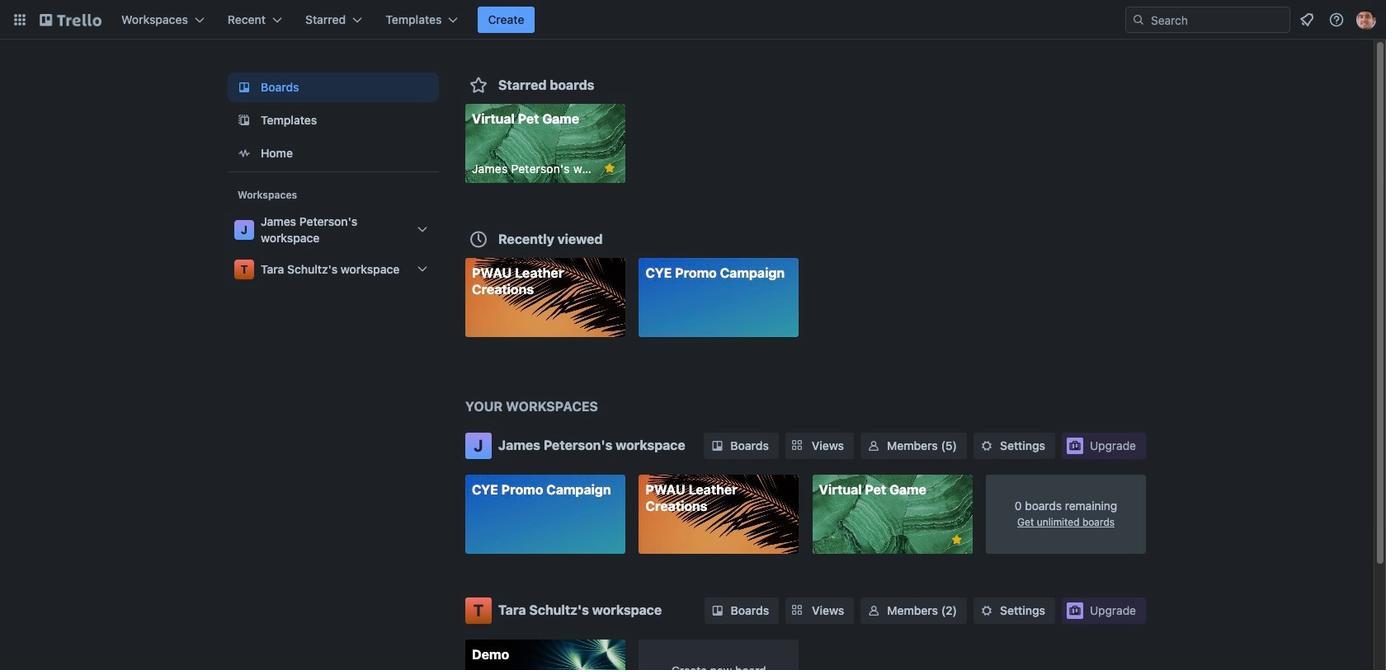 Task type: describe. For each thing, give the bounding box(es) containing it.
home image
[[234, 144, 254, 163]]

0 notifications image
[[1297, 10, 1317, 30]]

primary element
[[0, 0, 1386, 40]]

board image
[[234, 78, 254, 97]]

open information menu image
[[1328, 12, 1345, 28]]

template board image
[[234, 111, 254, 130]]

click to unstar this board. it will be removed from your starred list. image
[[602, 161, 617, 176]]



Task type: vqa. For each thing, say whether or not it's contained in the screenshot.
rightmost the Activity
no



Task type: locate. For each thing, give the bounding box(es) containing it.
sm image
[[709, 438, 726, 455], [709, 603, 726, 619], [979, 603, 995, 619]]

james peterson (jamespeterson93) image
[[1357, 10, 1376, 30]]

search image
[[1132, 13, 1145, 26]]

sm image
[[866, 438, 882, 455], [979, 438, 995, 455], [866, 603, 882, 619]]

Search field
[[1125, 7, 1290, 33]]

back to home image
[[40, 7, 101, 33]]



